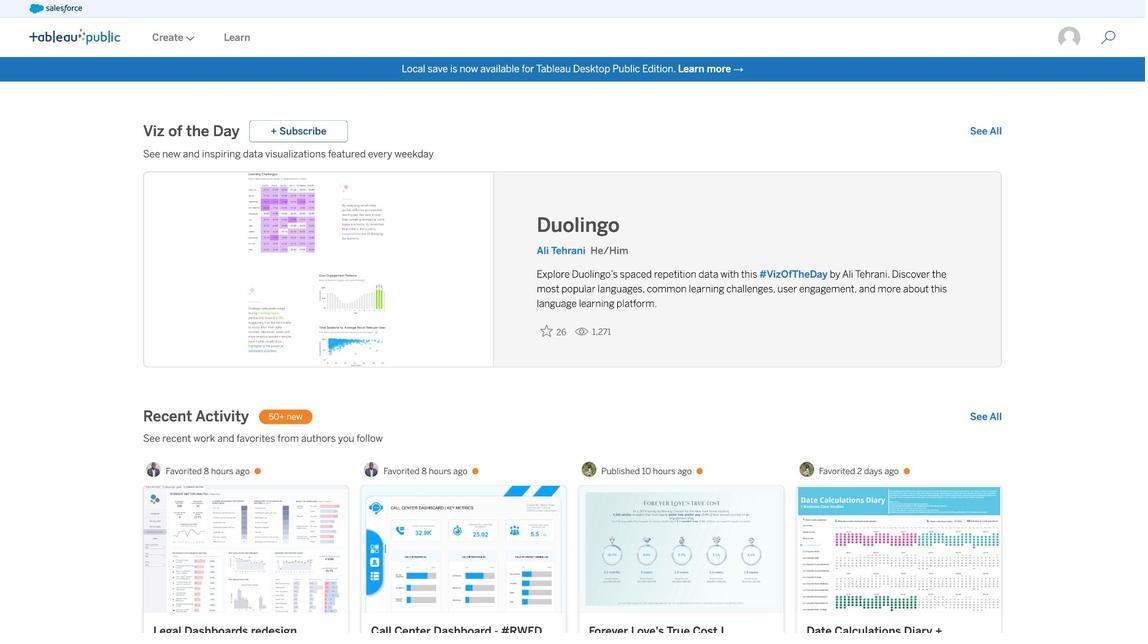 Task type: vqa. For each thing, say whether or not it's contained in the screenshot.
Go to search image
yes



Task type: locate. For each thing, give the bounding box(es) containing it.
salesforce logo image
[[29, 4, 82, 14]]

tableau public viz of the day image
[[144, 172, 494, 368]]

4 workbook thumbnail image from the left
[[797, 486, 1002, 613]]

tich mabiza image
[[146, 463, 161, 477], [364, 463, 379, 477]]

recent activity heading
[[143, 407, 249, 427]]

1 workbook thumbnail image from the left
[[144, 486, 349, 613]]

go to search image
[[1087, 30, 1131, 45]]

1 horizontal spatial tich mabiza image
[[364, 463, 379, 477]]

t.turtle image
[[1058, 26, 1082, 50]]

0 horizontal spatial tich mabiza image
[[146, 463, 161, 477]]

workbook thumbnail image for second 'tich mabiza' image from the left
[[361, 486, 566, 613]]

1 tich mabiza image from the left
[[146, 463, 161, 477]]

see new and inspiring data visualizations featured every weekday element
[[143, 147, 1003, 162]]

2 workbook thumbnail image from the left
[[361, 486, 566, 613]]

see recent work and favorites from authors you follow element
[[143, 432, 1003, 447]]

workbook thumbnail image
[[144, 486, 349, 613], [361, 486, 566, 613], [579, 486, 784, 613], [797, 486, 1002, 613]]

3 workbook thumbnail image from the left
[[579, 486, 784, 613]]



Task type: describe. For each thing, give the bounding box(es) containing it.
see all viz of the day element
[[971, 124, 1003, 139]]

see all recent activity element
[[971, 410, 1003, 425]]

workbook thumbnail image for shreya arya image
[[579, 486, 784, 613]]

workbook thumbnail image for shreya arya icon
[[797, 486, 1002, 613]]

2 tich mabiza image from the left
[[364, 463, 379, 477]]

viz of the day heading
[[143, 122, 240, 141]]

shreya arya image
[[800, 463, 815, 477]]

shreya arya image
[[582, 463, 597, 477]]

logo image
[[29, 29, 120, 45]]

create image
[[184, 36, 195, 41]]

Add Favorite button
[[537, 321, 570, 341]]

add favorite image
[[541, 325, 553, 337]]

workbook thumbnail image for 1st 'tich mabiza' image from the left
[[144, 486, 349, 613]]



